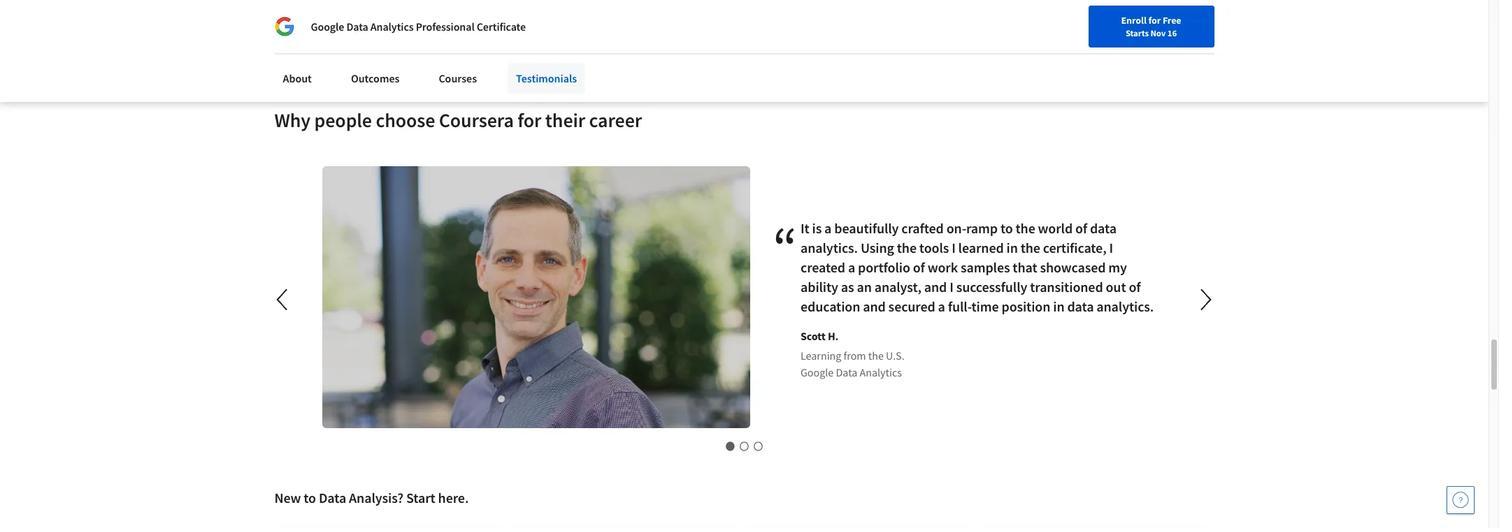 Task type: locate. For each thing, give the bounding box(es) containing it.
1 vertical spatial for
[[518, 108, 542, 133]]

i up my
[[1110, 239, 1113, 257]]

0 vertical spatial in
[[1007, 239, 1018, 257]]

1 horizontal spatial new
[[1142, 16, 1160, 29]]

1 vertical spatial data
[[836, 366, 858, 380]]

1 horizontal spatial for
[[1149, 14, 1161, 27]]

0 vertical spatial and
[[924, 278, 947, 296]]

0 vertical spatial a
[[825, 220, 832, 237]]

0 horizontal spatial and
[[863, 298, 886, 315]]

1 horizontal spatial analytics.
[[1097, 298, 1154, 315]]

1 horizontal spatial in
[[1053, 298, 1065, 315]]

of left the work
[[913, 259, 925, 276]]

0 horizontal spatial in
[[1007, 239, 1018, 257]]

the up that
[[1021, 239, 1041, 257]]

find your new career
[[1101, 16, 1189, 29]]

to left analysis?
[[304, 490, 316, 507]]

1 vertical spatial of
[[913, 259, 925, 276]]

and down the work
[[924, 278, 947, 296]]

1 horizontal spatial analytics
[[860, 366, 902, 380]]

data
[[347, 20, 368, 34], [836, 366, 858, 380], [319, 490, 346, 507]]

0 vertical spatial for
[[1149, 14, 1161, 27]]

1 vertical spatial to
[[304, 490, 316, 507]]

ramp
[[966, 220, 998, 237]]

1 vertical spatial analytics
[[860, 366, 902, 380]]

for up nov on the right top of the page
[[1149, 14, 1161, 27]]

google
[[311, 20, 344, 34], [801, 366, 834, 380]]

find
[[1101, 16, 1119, 29]]

and
[[924, 278, 947, 296], [863, 298, 886, 315]]

analytics. down out
[[1097, 298, 1154, 315]]

1 horizontal spatial and
[[924, 278, 947, 296]]

analytics.
[[801, 239, 858, 257], [1097, 298, 1154, 315]]

new inside find your new career link
[[1142, 16, 1160, 29]]

" it is a beautifully crafted on-ramp to the world of data analytics. using the tools i learned in the certificate, i created a portfolio of work samples that showcased my ability as an analyst, and i successfully transitioned out of education and secured a full-time position in data analytics.
[[773, 211, 1154, 315]]

my
[[1109, 259, 1127, 276]]

show 2 more button
[[297, 16, 374, 41]]

your
[[1121, 16, 1140, 29]]

0 vertical spatial new
[[1142, 16, 1160, 29]]

a
[[825, 220, 832, 237], [848, 259, 855, 276], [938, 298, 945, 315]]

transitioned
[[1030, 278, 1103, 296]]

google inside scott h. learning from the u.s. google data analytics
[[801, 366, 834, 380]]

the down crafted
[[897, 239, 917, 257]]

analytics
[[371, 20, 414, 34], [860, 366, 902, 380]]

1 horizontal spatial of
[[1076, 220, 1088, 237]]

0 vertical spatial to
[[1001, 220, 1013, 237]]

1 horizontal spatial google
[[801, 366, 834, 380]]

a right is
[[825, 220, 832, 237]]

new
[[1142, 16, 1160, 29], [275, 490, 301, 507]]

show
[[308, 22, 332, 35]]

0 vertical spatial analytics.
[[801, 239, 858, 257]]

career
[[1162, 16, 1189, 29]]

data inside scott h. learning from the u.s. google data analytics
[[836, 366, 858, 380]]

1 vertical spatial google
[[801, 366, 834, 380]]

to inside " it is a beautifully crafted on-ramp to the world of data analytics. using the tools i learned in the certificate, i created a portfolio of work samples that showcased my ability as an analyst, and i successfully transitioned out of education and secured a full-time position in data analytics.
[[1001, 220, 1013, 237]]

a left full-
[[938, 298, 945, 315]]

i right tools
[[952, 239, 956, 257]]

data down transitioned
[[1068, 298, 1094, 315]]

0 horizontal spatial new
[[275, 490, 301, 507]]

1 vertical spatial in
[[1053, 298, 1065, 315]]

the left u.s.
[[868, 349, 884, 363]]

in up that
[[1007, 239, 1018, 257]]

None search field
[[199, 9, 535, 37]]

english
[[1221, 16, 1255, 30]]

testimonials
[[516, 71, 577, 85]]

beautifully
[[834, 220, 899, 237]]

in
[[1007, 239, 1018, 257], [1053, 298, 1065, 315]]

using
[[861, 239, 894, 257]]

2 horizontal spatial of
[[1129, 278, 1141, 296]]

data down "from"
[[836, 366, 858, 380]]

enroll
[[1122, 14, 1147, 27]]

16
[[1168, 27, 1178, 38]]

2 horizontal spatial a
[[938, 298, 945, 315]]

2
[[334, 22, 339, 35]]

showcased
[[1040, 259, 1106, 276]]

0 vertical spatial data
[[1090, 220, 1117, 237]]

of up certificate,
[[1076, 220, 1088, 237]]

0 vertical spatial of
[[1076, 220, 1088, 237]]

to
[[1001, 220, 1013, 237], [304, 490, 316, 507]]

analytics right more
[[371, 20, 414, 34]]

certificate,
[[1043, 239, 1107, 257]]

of right out
[[1129, 278, 1141, 296]]

and down an
[[863, 298, 886, 315]]

english button
[[1196, 0, 1280, 45]]

work
[[928, 259, 958, 276]]

show 2 more
[[308, 22, 363, 35]]

0 vertical spatial analytics
[[371, 20, 414, 34]]

1 vertical spatial and
[[863, 298, 886, 315]]

scott h. learning from the u.s. google data analytics
[[801, 329, 905, 380]]

testimonials link
[[508, 63, 586, 94]]

enroll for free starts nov 16
[[1122, 14, 1182, 38]]

for left their on the top left of page
[[518, 108, 542, 133]]

data right 2
[[347, 20, 368, 34]]

2 vertical spatial a
[[938, 298, 945, 315]]

for
[[1149, 14, 1161, 27], [518, 108, 542, 133]]

0 horizontal spatial google
[[311, 20, 344, 34]]

slides element
[[300, 440, 1190, 454]]

that
[[1013, 259, 1038, 276]]

1 vertical spatial analytics.
[[1097, 298, 1154, 315]]

to right ramp
[[1001, 220, 1013, 237]]

education
[[801, 298, 860, 315]]

a up as
[[848, 259, 855, 276]]

analysis?
[[349, 490, 404, 507]]

0 vertical spatial google
[[311, 20, 344, 34]]

1 vertical spatial new
[[275, 490, 301, 507]]

2 vertical spatial data
[[319, 490, 346, 507]]

analytics. up created
[[801, 239, 858, 257]]

in down transitioned
[[1053, 298, 1065, 315]]

an
[[857, 278, 872, 296]]

of
[[1076, 220, 1088, 237], [913, 259, 925, 276], [1129, 278, 1141, 296]]

analytics down u.s.
[[860, 366, 902, 380]]

"
[[773, 211, 798, 285]]

data left analysis?
[[319, 490, 346, 507]]

1 horizontal spatial to
[[1001, 220, 1013, 237]]

i
[[952, 239, 956, 257], [1110, 239, 1113, 257], [950, 278, 954, 296]]

0 horizontal spatial analytics.
[[801, 239, 858, 257]]

about link
[[275, 63, 320, 94]]

1 horizontal spatial a
[[848, 259, 855, 276]]

data up certificate,
[[1090, 220, 1117, 237]]

data
[[1090, 220, 1117, 237], [1068, 298, 1094, 315]]

the
[[1016, 220, 1036, 237], [897, 239, 917, 257], [1021, 239, 1041, 257], [868, 349, 884, 363]]

choose
[[376, 108, 435, 133]]



Task type: vqa. For each thing, say whether or not it's contained in the screenshot.
the left New
yes



Task type: describe. For each thing, give the bounding box(es) containing it.
h.
[[828, 329, 839, 343]]

google data analytics professional certificate
[[311, 20, 526, 34]]

analytics inside scott h. learning from the u.s. google data analytics
[[860, 366, 902, 380]]

here.
[[438, 490, 469, 507]]

about
[[283, 71, 312, 85]]

it
[[801, 220, 810, 237]]

for inside enroll for free starts nov 16
[[1149, 14, 1161, 27]]

outcomes link
[[343, 63, 408, 94]]

the inside scott h. learning from the u.s. google data analytics
[[868, 349, 884, 363]]

secured
[[889, 298, 936, 315]]

crafted
[[902, 220, 944, 237]]

start
[[406, 490, 436, 507]]

0 vertical spatial data
[[347, 20, 368, 34]]

their
[[546, 108, 586, 133]]

help center image
[[1453, 493, 1470, 509]]

people
[[315, 108, 372, 133]]

nov
[[1151, 27, 1166, 38]]

professional
[[416, 20, 475, 34]]

starts
[[1126, 27, 1149, 38]]

new to data analysis? start here.
[[275, 490, 469, 507]]

why
[[275, 108, 311, 133]]

learning
[[801, 349, 842, 363]]

find your new career link
[[1094, 14, 1196, 31]]

ability
[[801, 278, 838, 296]]

0 horizontal spatial for
[[518, 108, 542, 133]]

outcomes
[[351, 71, 400, 85]]

scott
[[801, 329, 826, 343]]

google image
[[275, 17, 294, 36]]

0 horizontal spatial a
[[825, 220, 832, 237]]

analyst,
[[875, 278, 922, 296]]

courses link
[[431, 63, 486, 94]]

u.s.
[[886, 349, 905, 363]]

samples
[[961, 259, 1010, 276]]

1 vertical spatial data
[[1068, 298, 1094, 315]]

0 horizontal spatial of
[[913, 259, 925, 276]]

world
[[1038, 220, 1073, 237]]

time
[[972, 298, 999, 315]]

learned
[[959, 239, 1004, 257]]

courses
[[439, 71, 477, 85]]

career
[[589, 108, 642, 133]]

on-
[[947, 220, 966, 237]]

i up full-
[[950, 278, 954, 296]]

position
[[1002, 298, 1051, 315]]

the left 'world'
[[1016, 220, 1036, 237]]

0 horizontal spatial to
[[304, 490, 316, 507]]

free
[[1163, 14, 1182, 27]]

go to previous testimonial image
[[267, 283, 299, 317]]

is
[[812, 220, 822, 237]]

coursera
[[439, 108, 514, 133]]

from
[[844, 349, 866, 363]]

more
[[341, 22, 363, 35]]

successfully
[[956, 278, 1028, 296]]

1 vertical spatial a
[[848, 259, 855, 276]]

full-
[[948, 298, 972, 315]]

go to previous testimonial image
[[276, 289, 287, 311]]

go to next testimonial image
[[1190, 283, 1223, 317]]

created
[[801, 259, 845, 276]]

out
[[1106, 278, 1126, 296]]

certificate
[[477, 20, 526, 34]]

portfolio
[[858, 259, 910, 276]]

0 horizontal spatial analytics
[[371, 20, 414, 34]]

as
[[841, 278, 854, 296]]

tools
[[920, 239, 949, 257]]

why people choose coursera for their career
[[275, 108, 642, 133]]

2 vertical spatial of
[[1129, 278, 1141, 296]]



